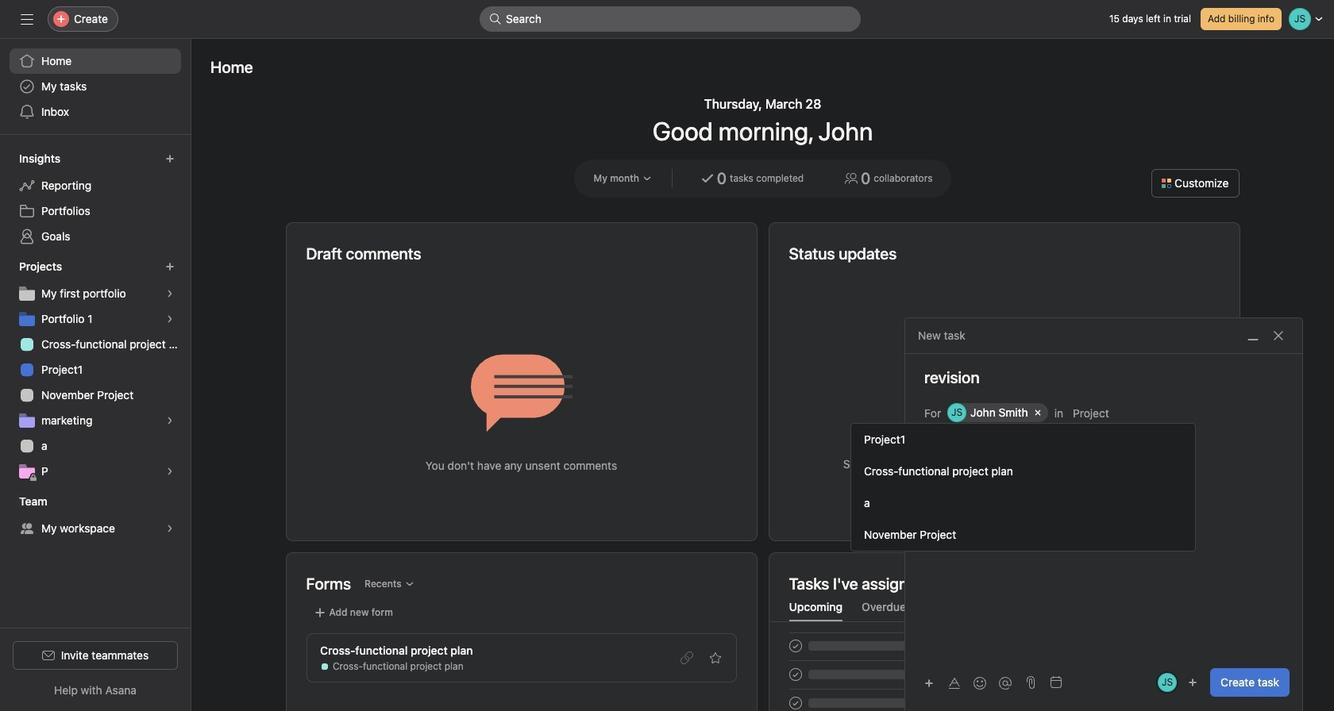 Task type: locate. For each thing, give the bounding box(es) containing it.
formatting image
[[948, 677, 961, 690]]

dialog
[[905, 318, 1303, 712]]

list box
[[480, 6, 861, 32]]

select due date image
[[1050, 677, 1063, 689]]

teams element
[[0, 488, 191, 545]]

see details, p image
[[165, 467, 175, 477]]

attach a file or paste an image image
[[1025, 677, 1037, 689]]

copy form link image
[[680, 652, 693, 665]]

insert an object image
[[924, 679, 934, 688]]

toolbar
[[918, 672, 1020, 695]]

add or remove collaborators from this task image
[[1188, 678, 1198, 688]]

minimize image
[[1247, 330, 1260, 342]]

global element
[[0, 39, 191, 134]]

see details, marketing image
[[165, 416, 175, 426]]

hide sidebar image
[[21, 13, 33, 25]]

prominent image
[[489, 13, 502, 25]]

projects element
[[0, 253, 191, 488]]

close image
[[1272, 330, 1285, 342]]

see details, my workspace image
[[165, 524, 175, 534]]



Task type: vqa. For each thing, say whether or not it's contained in the screenshot.
fourth Mark complete checkbox from the bottom
no



Task type: describe. For each thing, give the bounding box(es) containing it.
Project text field
[[1073, 403, 1195, 423]]

see details, portfolio 1 image
[[165, 315, 175, 324]]

add to favorites image
[[709, 652, 722, 665]]

at mention image
[[999, 677, 1012, 690]]

insights element
[[0, 145, 191, 253]]

new insights image
[[165, 154, 175, 164]]

see details, my first portfolio image
[[165, 289, 175, 299]]

emoji image
[[974, 677, 986, 690]]

Task name text field
[[905, 367, 1303, 389]]

new project or portfolio image
[[165, 262, 175, 272]]



